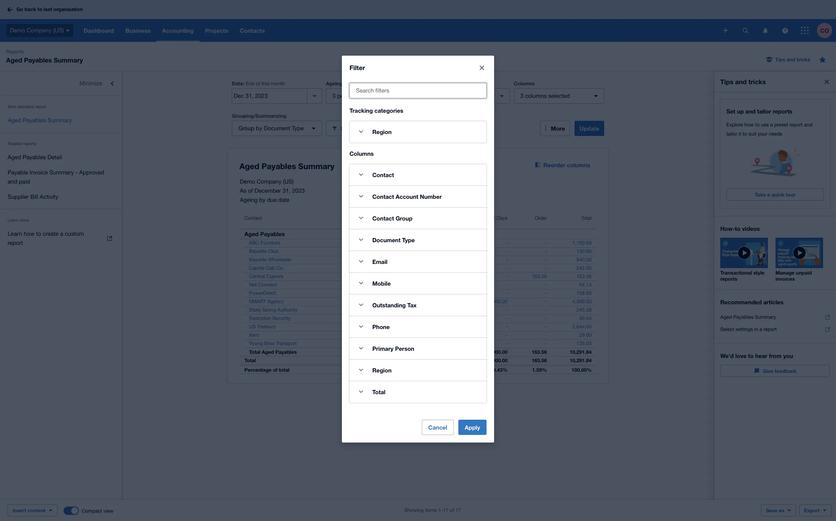 Task type: describe. For each thing, give the bounding box(es) containing it.
1 163.56 link from the left
[[528, 273, 552, 281]]

5,599.28 for total
[[364, 358, 383, 364]]

2,644.60 for second 2,644.60 link from right
[[364, 324, 383, 330]]

co banner
[[0, 0, 837, 42]]

2 expand image from the top
[[354, 189, 369, 204]]

0 vertical spatial columns
[[514, 80, 535, 87]]

cancel
[[429, 424, 448, 431]]

approved
[[79, 169, 104, 176]]

settings
[[736, 327, 754, 332]]

demo for demo company (us) as of december 31, 2023 ageing by due date
[[240, 178, 255, 185]]

recommended articles
[[721, 299, 784, 306]]

create
[[43, 231, 59, 237]]

2,000.00 link
[[484, 298, 513, 306]]

content
[[28, 508, 46, 514]]

tips and tricks button
[[762, 53, 816, 66]]

close image
[[475, 60, 490, 75]]

export button
[[800, 505, 832, 517]]

learn how to create a custom report
[[8, 231, 84, 246]]

2,000.00 for total aged payables
[[489, 349, 508, 355]]

club
[[268, 249, 279, 254]]

needs
[[770, 131, 783, 137]]

to left videos
[[736, 225, 741, 232]]

explore how to use a preset report and tailor it to suit your needs
[[727, 122, 813, 137]]

29.00 for 1st 29.00 link from right
[[580, 332, 592, 338]]

payables up settings
[[734, 314, 754, 320]]

transport
[[276, 341, 297, 346]]

document inside the group by document type popup button
[[264, 125, 290, 131]]

quick
[[772, 192, 785, 198]]

aged down standard
[[8, 117, 21, 123]]

insert content button
[[8, 505, 57, 517]]

aged down 'bros'
[[262, 349, 274, 355]]

invoice
[[30, 169, 48, 176]]

to for explore how to use a preset report and tailor it to suit your needs
[[756, 122, 760, 128]]

tax
[[408, 302, 417, 309]]

columns inside filter dialog
[[350, 150, 374, 157]]

learn how to create a custom report link
[[0, 226, 122, 251]]

save as
[[767, 508, 785, 514]]

2 horizontal spatial svg image
[[743, 28, 749, 33]]

aged payables
[[245, 231, 285, 237]]

61
[[480, 215, 485, 221]]

:
[[243, 80, 245, 87]]

0 vertical spatial aged payables summary link
[[0, 113, 122, 128]]

demo for demo company (us)
[[10, 27, 25, 33]]

outstanding tax
[[373, 302, 417, 309]]

tips inside button
[[776, 56, 786, 63]]

aged payables detail
[[8, 154, 62, 160]]

19.43%
[[491, 367, 508, 373]]

take
[[756, 192, 767, 198]]

30 inside 3 periods of 30 day button
[[365, 93, 371, 99]]

2 1,150.00 link from the left
[[568, 239, 597, 247]]

1 125.03 from the left
[[368, 341, 383, 346]]

ageing for ageing by
[[420, 80, 437, 87]]

standard
[[17, 104, 34, 109]]

transactional style reports button
[[721, 238, 769, 282]]

group inside popup button
[[239, 125, 255, 131]]

3 periods of 30 day button
[[326, 88, 416, 104]]

furniture
[[261, 240, 281, 246]]

showing items 1-17 of 17
[[405, 508, 462, 513]]

export
[[805, 508, 821, 514]]

date
[[279, 197, 290, 203]]

to right it
[[744, 131, 748, 137]]

payables up furniture
[[260, 231, 285, 237]]

contact up document type
[[373, 215, 394, 222]]

aged down related
[[8, 154, 21, 160]]

filter inside filter button
[[341, 125, 355, 132]]

wholesale
[[268, 257, 291, 263]]

day
[[373, 93, 383, 99]]

5 expand image from the top
[[354, 319, 369, 334]]

svg image inside go back to last organisation link
[[7, 7, 13, 12]]

by inside "demo company (us) as of december 31, 2023 ageing by due date"
[[259, 197, 266, 203]]

compact view
[[82, 508, 114, 514]]

treasury
[[257, 324, 276, 330]]

contact account number
[[373, 193, 442, 200]]

days for 61 - 90 days
[[497, 215, 508, 221]]

expand image for outstanding tax
[[354, 297, 369, 313]]

(us) for demo company (us)
[[53, 27, 64, 33]]

insert
[[13, 508, 26, 514]]

0 horizontal spatial date
[[232, 80, 243, 87]]

supplier bill activity link
[[0, 189, 122, 205]]

2 242.00 link from the left
[[573, 265, 597, 272]]

242.00 for second 242.00 link from the right
[[368, 265, 383, 271]]

(us) for demo company (us) as of december 31, 2023 ageing by due date
[[283, 178, 294, 185]]

svg image inside "demo company (us)" "popup button"
[[66, 30, 70, 32]]

report right in
[[764, 327, 778, 332]]

1 1,150.00 from the left
[[364, 240, 383, 246]]

co
[[821, 27, 830, 34]]

type inside popup button
[[292, 125, 304, 131]]

insert content
[[13, 508, 46, 514]]

payables down transport
[[276, 349, 297, 355]]

1 horizontal spatial aged payables summary link
[[721, 311, 831, 324]]

bayside wholesale link
[[240, 256, 296, 264]]

days for 1 - 30 days
[[372, 215, 383, 221]]

periods
[[344, 80, 362, 87]]

region for sixth expand image from the bottom of the filter dialog
[[373, 128, 392, 135]]

bayside club link
[[240, 248, 283, 255]]

learn for learn more
[[8, 218, 18, 223]]

your
[[759, 131, 768, 137]]

1 54.13 from the left
[[371, 282, 383, 288]]

month
[[271, 81, 285, 87]]

document inside filter dialog
[[373, 236, 401, 243]]

related
[[8, 141, 22, 146]]

group inside filter dialog
[[396, 215, 413, 222]]

4,500.00 link
[[568, 298, 597, 306]]

xero for xero standard report
[[8, 104, 16, 109]]

percentage
[[245, 367, 272, 373]]

view
[[104, 508, 114, 514]]

1 vertical spatial tricks
[[749, 78, 767, 86]]

expand image for contact group
[[354, 211, 369, 226]]

108.60 for 2nd 108.60 link from the left
[[577, 290, 592, 296]]

reorder
[[544, 162, 566, 168]]

by
[[438, 80, 444, 87]]

summary inside reports aged payables summary
[[54, 56, 83, 64]]

central copiers
[[249, 274, 284, 279]]

due date button
[[420, 88, 511, 104]]

net
[[249, 282, 257, 288]]

manage unpaid invoices button
[[776, 238, 824, 282]]

1 245.38 from the left
[[368, 307, 383, 313]]

2,529.00
[[426, 358, 446, 364]]

2 130.00 link from the left
[[573, 248, 597, 255]]

bill
[[30, 194, 38, 200]]

59.54 for 2nd 59.54 link from the left
[[580, 316, 592, 321]]

payables down xero standard report
[[23, 117, 46, 123]]

authority
[[278, 307, 298, 313]]

custom
[[65, 231, 84, 237]]

0 vertical spatial aged payables summary
[[8, 117, 72, 123]]

0 horizontal spatial tips
[[721, 78, 734, 86]]

state taxing authority link
[[240, 306, 302, 314]]

of inside button
[[358, 93, 363, 99]]

report inside learn how to create a custom report
[[8, 240, 23, 246]]

of inside date : end of this month
[[256, 81, 260, 87]]

ageing periods
[[326, 80, 362, 87]]

Select end date field
[[232, 89, 307, 103]]

1 29.00 link from the left
[[429, 332, 450, 339]]

2 1,150.00 from the left
[[573, 240, 592, 246]]

bayside for bayside wholesale
[[249, 257, 267, 263]]

date inside popup button
[[439, 93, 451, 99]]

1 1,150.00 link from the left
[[360, 239, 388, 247]]

10,291.84 for total
[[570, 358, 592, 364]]

give feedback
[[764, 368, 797, 374]]

central
[[249, 274, 265, 279]]

summary up in
[[756, 314, 777, 320]]

2 245.38 link from the left
[[573, 306, 597, 314]]

paid
[[19, 178, 30, 185]]

and inside the payable invoice summary - approved and paid
[[8, 178, 17, 185]]

capital
[[249, 265, 265, 271]]

2 horizontal spatial reports
[[774, 108, 793, 115]]

set
[[727, 108, 736, 115]]

2 59.54 link from the left
[[575, 315, 597, 322]]

2 108.60 link from the left
[[573, 290, 597, 297]]

learn for learn how to create a custom report
[[8, 231, 22, 237]]

to for learn how to create a custom report
[[36, 231, 41, 237]]

due date
[[427, 93, 451, 99]]

swanston security
[[249, 316, 291, 321]]

organisation
[[54, 6, 83, 12]]

minimize button
[[0, 76, 122, 91]]

aged up 'abc'
[[245, 231, 259, 237]]

bros
[[264, 341, 275, 346]]

us treasury
[[249, 324, 276, 330]]

we'd love to hear from you
[[721, 353, 794, 359]]

4 expand image from the top
[[354, 276, 369, 291]]

1 2,644.60 link from the left
[[360, 323, 388, 331]]

2 245.38 from the left
[[577, 307, 592, 313]]

by inside the group by document type popup button
[[256, 125, 262, 131]]

1
[[358, 215, 361, 221]]

reports inside the transactional style reports
[[721, 276, 738, 282]]

of inside the report output element
[[273, 367, 278, 373]]

smart agency link
[[240, 298, 289, 306]]

us treasury link
[[240, 323, 281, 331]]

61 - 90 days
[[480, 215, 508, 221]]

powerdirect
[[249, 290, 276, 296]]

10,291.84 for total aged payables
[[570, 349, 592, 355]]

1 245.38 link from the left
[[364, 306, 388, 314]]

activity
[[40, 194, 58, 200]]

and inside explore how to use a preset report and tailor it to suit your needs
[[805, 122, 813, 128]]

tricks inside button
[[798, 56, 811, 63]]

taxing
[[262, 307, 277, 313]]



Task type: locate. For each thing, give the bounding box(es) containing it.
0 horizontal spatial 17
[[443, 508, 449, 513]]

0 horizontal spatial 59.54
[[371, 316, 383, 321]]

payables down reports link
[[24, 56, 52, 64]]

1 108.60 from the left
[[368, 290, 383, 296]]

categories
[[375, 107, 404, 114]]

6 expand image from the top
[[354, 363, 369, 378]]

17
[[443, 508, 449, 513], [456, 508, 462, 513]]

give
[[764, 368, 774, 374]]

how inside learn how to create a custom report
[[24, 231, 35, 237]]

region for 1st expand image from the bottom
[[373, 367, 392, 374]]

xero down us
[[249, 332, 259, 338]]

(us)
[[53, 27, 64, 33], [283, 178, 294, 185]]

1 region from the top
[[373, 128, 392, 135]]

2 5,599.28 from the top
[[364, 358, 383, 364]]

1 vertical spatial tips and tricks
[[721, 78, 767, 86]]

1 vertical spatial document
[[373, 236, 401, 243]]

minimize
[[80, 80, 102, 87]]

0 horizontal spatial days
[[372, 215, 383, 221]]

group down account
[[396, 215, 413, 222]]

1 vertical spatial group
[[396, 215, 413, 222]]

2 54.13 from the left
[[580, 282, 592, 288]]

0 vertical spatial by
[[256, 125, 262, 131]]

love
[[736, 353, 747, 359]]

1 vertical spatial (us)
[[283, 178, 294, 185]]

1 10,291.84 from the top
[[570, 349, 592, 355]]

0 horizontal spatial 29.00 link
[[429, 332, 450, 339]]

2 2,644.60 link from the left
[[568, 323, 597, 331]]

abc
[[249, 240, 259, 246]]

0 horizontal spatial tips and tricks
[[721, 78, 767, 86]]

0 horizontal spatial 245.38 link
[[364, 306, 388, 314]]

1 130.00 from the left
[[368, 249, 383, 254]]

4 expand image from the top
[[354, 297, 369, 313]]

1 vertical spatial learn
[[8, 231, 22, 237]]

1 horizontal spatial demo
[[240, 178, 255, 185]]

1 horizontal spatial 242.00 link
[[573, 265, 597, 272]]

2 840.00 link from the left
[[573, 256, 597, 264]]

0 vertical spatial type
[[292, 125, 304, 131]]

130.00
[[368, 249, 383, 254], [577, 249, 592, 254]]

0 horizontal spatial 3
[[333, 93, 336, 99]]

2,644.60 for first 2,644.60 link from the right
[[573, 324, 592, 330]]

1,150.00 link down the 'total' button
[[568, 239, 597, 247]]

report inside explore how to use a preset report and tailor it to suit your needs
[[790, 122, 804, 128]]

summary
[[54, 56, 83, 64], [48, 117, 72, 123], [49, 169, 74, 176], [756, 314, 777, 320]]

2 59.54 from the left
[[580, 316, 592, 321]]

ageing down as
[[240, 197, 258, 203]]

of right 1-
[[450, 508, 455, 513]]

tailor up use
[[758, 108, 772, 115]]

1 29.00 from the left
[[433, 332, 446, 338]]

bayside up capital
[[249, 257, 267, 263]]

1 840.00 from the left
[[368, 257, 383, 263]]

0 horizontal spatial 108.60
[[368, 290, 383, 296]]

1 days from the left
[[372, 215, 383, 221]]

xero left standard
[[8, 104, 16, 109]]

columns left selected
[[526, 93, 547, 99]]

54.13 link up 4,500.00
[[575, 281, 597, 289]]

3 for 3 columns selected
[[521, 93, 524, 99]]

5,599.28
[[364, 349, 383, 355], [364, 358, 383, 364]]

(us) inside "demo company (us) as of december 31, 2023 ageing by due date"
[[283, 178, 294, 185]]

company down go back to last organisation link
[[27, 27, 52, 33]]

6 expand image from the top
[[354, 384, 369, 400]]

to left last on the left top of page
[[37, 6, 42, 12]]

bayside club
[[249, 249, 279, 254]]

unpaid
[[797, 270, 813, 276]]

to left create
[[36, 231, 41, 237]]

ageing left by
[[420, 80, 437, 87]]

1 expand image from the top
[[354, 124, 369, 139]]

svg image
[[743, 28, 749, 33], [724, 28, 729, 33], [66, 30, 70, 32]]

use
[[762, 122, 770, 128]]

type inside filter dialog
[[403, 236, 415, 243]]

0 horizontal spatial 242.00 link
[[364, 265, 388, 272]]

filter down tracking at the top
[[341, 125, 355, 132]]

selected
[[549, 93, 571, 99]]

1 horizontal spatial tips
[[776, 56, 786, 63]]

date : end of this month
[[232, 80, 285, 87]]

54.13 link up outstanding
[[366, 281, 388, 289]]

0 vertical spatial tips
[[776, 56, 786, 63]]

1 vertical spatial reports
[[23, 141, 36, 146]]

back
[[25, 6, 36, 12]]

0 vertical spatial 5,599.28
[[364, 349, 383, 355]]

learn inside learn how to create a custom report
[[8, 231, 22, 237]]

0 horizontal spatial 840.00 link
[[364, 256, 388, 264]]

1 242.00 link from the left
[[364, 265, 388, 272]]

company inside "demo company (us) as of december 31, 2023 ageing by due date"
[[257, 178, 282, 185]]

Report title field
[[238, 158, 518, 175]]

columns inside button
[[567, 162, 591, 168]]

1 125.03 link from the left
[[364, 340, 388, 348]]

this
[[262, 81, 270, 87]]

1,150.00
[[364, 240, 383, 246], [573, 240, 592, 246]]

2 2,000.00 from the top
[[489, 349, 508, 355]]

1 horizontal spatial 125.03 link
[[573, 340, 597, 348]]

1 17 from the left
[[443, 508, 449, 513]]

company up december
[[257, 178, 282, 185]]

demo inside "demo company (us) as of december 31, 2023 ageing by due date"
[[240, 178, 255, 185]]

2 29.00 from the left
[[580, 332, 592, 338]]

29.00 for second 29.00 link from the right
[[433, 332, 446, 338]]

1 130.00 link from the left
[[364, 248, 388, 255]]

demo up as
[[240, 178, 255, 185]]

1 horizontal spatial type
[[403, 236, 415, 243]]

a inside take a quick tour button
[[768, 192, 771, 198]]

1 horizontal spatial 130.00
[[577, 249, 592, 254]]

aged
[[6, 56, 22, 64], [8, 117, 21, 123], [8, 154, 21, 160], [245, 231, 259, 237], [721, 314, 733, 320], [262, 349, 274, 355]]

2023
[[292, 188, 305, 194]]

contact up contact group
[[373, 193, 394, 200]]

1 horizontal spatial date
[[439, 93, 451, 99]]

0 horizontal spatial 1,150.00 link
[[360, 239, 388, 247]]

0 horizontal spatial 2,644.60
[[364, 324, 383, 330]]

summary up minimize button
[[54, 56, 83, 64]]

242.00 link up 4,500.00
[[573, 265, 597, 272]]

0 horizontal spatial 125.03 link
[[364, 340, 388, 348]]

filter up periods at top left
[[350, 63, 366, 71]]

group down "grouping/summarizing"
[[239, 125, 255, 131]]

feedback
[[776, 368, 797, 374]]

a inside learn how to create a custom report
[[60, 231, 63, 237]]

learn left more at left top
[[8, 218, 18, 223]]

1 3 from the left
[[333, 93, 336, 99]]

powerdirect link
[[240, 290, 281, 297]]

- inside the payable invoice summary - approved and paid
[[76, 169, 78, 176]]

0 vertical spatial 10,291.84
[[570, 349, 592, 355]]

0 horizontal spatial tricks
[[749, 78, 767, 86]]

aged payables summary up select settings in a report
[[721, 314, 777, 320]]

0 horizontal spatial how
[[24, 231, 35, 237]]

report down learn more
[[8, 240, 23, 246]]

1 learn from the top
[[8, 218, 18, 223]]

2 expand image from the top
[[354, 211, 369, 226]]

company inside "popup button"
[[27, 27, 52, 33]]

state taxing authority
[[249, 307, 298, 313]]

1 horizontal spatial 59.54
[[580, 316, 592, 321]]

demo inside "popup button"
[[10, 27, 25, 33]]

0 horizontal spatial columns
[[526, 93, 547, 99]]

1 horizontal spatial 163.56 link
[[573, 273, 597, 281]]

aged up select
[[721, 314, 733, 320]]

0 horizontal spatial 245.38
[[368, 307, 383, 313]]

filter inside filter dialog
[[350, 63, 366, 71]]

related reports
[[8, 141, 36, 146]]

1.59%
[[533, 367, 547, 373]]

days inside button
[[372, 215, 383, 221]]

3 2,000.00 from the top
[[489, 358, 508, 364]]

demo company (us) as of december 31, 2023 ageing by due date
[[240, 178, 305, 203]]

29.00 up "2,529.00"
[[433, 332, 446, 338]]

1 vertical spatial type
[[403, 236, 415, 243]]

payable invoice summary - approved and paid link
[[0, 165, 122, 189]]

130.00 down the 'total' button
[[577, 249, 592, 254]]

learn
[[8, 218, 18, 223], [8, 231, 22, 237]]

how up "suit"
[[745, 122, 755, 128]]

54.41%
[[366, 367, 383, 373]]

net connect
[[249, 282, 277, 288]]

108.60 up 4,500.00
[[577, 290, 592, 296]]

0 horizontal spatial reports
[[23, 141, 36, 146]]

90
[[490, 215, 496, 221]]

report right standard
[[35, 104, 46, 109]]

2 vertical spatial reports
[[721, 276, 738, 282]]

108.60 down mobile
[[368, 290, 383, 296]]

1 vertical spatial by
[[259, 197, 266, 203]]

a inside select settings in a report link
[[760, 327, 763, 332]]

0 horizontal spatial (us)
[[53, 27, 64, 33]]

0 horizontal spatial 108.60 link
[[364, 290, 388, 297]]

from
[[770, 353, 783, 359]]

co button
[[818, 19, 837, 42]]

1 vertical spatial aged payables summary link
[[721, 311, 831, 324]]

summary down minimize button
[[48, 117, 72, 123]]

0 vertical spatial learn
[[8, 218, 18, 223]]

(us) down go back to last organisation
[[53, 27, 64, 33]]

up
[[738, 108, 745, 115]]

percentage of total
[[245, 367, 290, 373]]

swanston
[[249, 316, 271, 321]]

copiers
[[267, 274, 284, 279]]

expand image for document type
[[354, 232, 369, 248]]

apply
[[465, 424, 481, 431]]

total
[[279, 367, 290, 373]]

29.00 link
[[429, 332, 450, 339], [575, 332, 597, 339]]

by left due
[[259, 197, 266, 203]]

aged payables summary down xero standard report
[[8, 117, 72, 123]]

1 horizontal spatial document
[[373, 236, 401, 243]]

to inside learn how to create a custom report
[[36, 231, 41, 237]]

0 vertical spatial 30
[[365, 93, 371, 99]]

1 horizontal spatial svg image
[[724, 28, 729, 33]]

17 right 1-
[[456, 508, 462, 513]]

svg image
[[7, 7, 13, 12], [802, 27, 810, 34], [764, 28, 769, 33], [783, 28, 789, 33]]

1 59.54 link from the left
[[366, 315, 388, 322]]

account
[[396, 193, 419, 200]]

reports up aged payables detail
[[23, 141, 36, 146]]

0 vertical spatial group
[[239, 125, 255, 131]]

of left this
[[256, 81, 260, 87]]

xero for xero
[[249, 332, 259, 338]]

242.00 for 1st 242.00 link from right
[[577, 265, 592, 271]]

how-to videos
[[721, 225, 761, 232]]

1 horizontal spatial 840.00
[[577, 257, 592, 263]]

1-
[[439, 508, 443, 513]]

2,644.60 up primary
[[364, 324, 383, 330]]

payables up invoice
[[23, 154, 46, 160]]

co
[[277, 265, 283, 271]]

(us) inside "demo company (us)" "popup button"
[[53, 27, 64, 33]]

central copiers link
[[240, 273, 288, 281]]

125.03 down phone
[[368, 341, 383, 346]]

give feedback button
[[721, 365, 831, 377]]

expand image for primary person
[[354, 341, 369, 356]]

1 horizontal spatial days
[[497, 215, 508, 221]]

1 242.00 from the left
[[368, 265, 383, 271]]

242.00 down email
[[368, 265, 383, 271]]

1 horizontal spatial 108.60
[[577, 290, 592, 296]]

person
[[395, 345, 415, 352]]

reports up recommended
[[721, 276, 738, 282]]

1 horizontal spatial group
[[396, 215, 413, 222]]

xero inside xero link
[[249, 332, 259, 338]]

1 vertical spatial bayside
[[249, 257, 267, 263]]

of right as
[[248, 188, 253, 194]]

2 125.03 link from the left
[[573, 340, 597, 348]]

0 horizontal spatial type
[[292, 125, 304, 131]]

0 horizontal spatial company
[[27, 27, 52, 33]]

130.00 for 1st 130.00 'link'
[[368, 249, 383, 254]]

-
[[76, 169, 78, 176], [362, 215, 364, 221], [487, 215, 489, 221], [506, 240, 508, 246], [546, 240, 547, 246], [444, 249, 446, 254], [506, 249, 508, 254], [546, 249, 547, 254], [506, 257, 508, 263], [546, 257, 547, 263], [506, 265, 508, 271], [546, 265, 547, 271], [381, 274, 383, 279], [506, 274, 508, 279], [506, 282, 508, 288], [546, 282, 547, 288], [444, 290, 446, 296], [506, 290, 508, 296], [546, 290, 547, 296], [381, 299, 383, 305], [546, 299, 547, 305], [506, 307, 508, 313], [546, 307, 547, 313], [444, 316, 446, 321], [506, 316, 508, 321], [546, 316, 547, 321], [506, 324, 508, 330], [546, 324, 547, 330], [381, 332, 383, 338], [506, 332, 508, 338], [546, 332, 547, 338], [506, 341, 508, 346], [546, 341, 547, 346]]

tips and tricks inside button
[[776, 56, 811, 63]]

3 expand image from the top
[[354, 254, 369, 269]]

xero standard report
[[8, 104, 46, 109]]

1 108.60 link from the left
[[364, 290, 388, 297]]

how for learn
[[24, 231, 35, 237]]

december
[[255, 188, 281, 194]]

0 vertical spatial company
[[27, 27, 52, 33]]

1 horizontal spatial tailor
[[758, 108, 772, 115]]

130.00 link down the 'total' button
[[573, 248, 597, 255]]

0 horizontal spatial aged payables summary link
[[0, 113, 122, 128]]

how for explore
[[745, 122, 755, 128]]

select settings in a report link
[[721, 324, 831, 336]]

a inside explore how to use a preset report and tailor it to suit your needs
[[771, 122, 774, 128]]

1 horizontal spatial 29.00 link
[[575, 332, 597, 339]]

245.38
[[368, 307, 383, 313], [577, 307, 592, 313]]

days right 90
[[497, 215, 508, 221]]

2,644.60 down the 4,500.00 link
[[573, 324, 592, 330]]

filter dialog
[[342, 55, 495, 443]]

1 vertical spatial 2,000.00
[[489, 349, 508, 355]]

1 horizontal spatial 245.38 link
[[573, 306, 597, 314]]

1 vertical spatial how
[[24, 231, 35, 237]]

1 horizontal spatial 54.13
[[580, 282, 592, 288]]

1 horizontal spatial 840.00 link
[[573, 256, 597, 264]]

of inside "demo company (us) as of december 31, 2023 ageing by due date"
[[248, 188, 253, 194]]

3 inside button
[[333, 93, 336, 99]]

company for demo company (us)
[[27, 27, 52, 33]]

130.00 link up email
[[364, 248, 388, 255]]

due
[[267, 197, 277, 203]]

0 horizontal spatial tailor
[[727, 131, 738, 137]]

1 2,644.60 from the left
[[364, 324, 383, 330]]

more
[[552, 125, 566, 132]]

aged payables summary link
[[0, 113, 122, 128], [721, 311, 831, 324]]

days inside button
[[497, 215, 508, 221]]

1 horizontal spatial aged payables summary
[[721, 314, 777, 320]]

bayside for bayside club
[[249, 249, 267, 254]]

tailor inside explore how to use a preset report and tailor it to suit your needs
[[727, 131, 738, 137]]

us
[[249, 324, 256, 330]]

1 horizontal spatial 2,644.60 link
[[568, 323, 597, 331]]

1 5,599.28 from the top
[[364, 349, 383, 355]]

columns
[[526, 93, 547, 99], [567, 162, 591, 168]]

54.13 up 4,500.00
[[580, 282, 592, 288]]

30 right the 1 in the top left of the page
[[365, 215, 371, 221]]

aged inside reports aged payables summary
[[6, 56, 22, 64]]

ageing for ageing periods
[[326, 80, 343, 87]]

abc furniture link
[[240, 239, 285, 247]]

how inside explore how to use a preset report and tailor it to suit your needs
[[745, 122, 755, 128]]

expand image for total
[[354, 384, 369, 400]]

aged payables summary link down articles
[[721, 311, 831, 324]]

125.03
[[368, 341, 383, 346], [577, 341, 592, 346]]

30 inside 1 - 30 days button
[[365, 215, 371, 221]]

1 vertical spatial columns
[[567, 162, 591, 168]]

columns for reorder
[[567, 162, 591, 168]]

to for go back to last organisation
[[37, 6, 42, 12]]

59.54 for first 59.54 link from left
[[371, 316, 383, 321]]

2 29.00 link from the left
[[575, 332, 597, 339]]

bayside down 'abc'
[[249, 249, 267, 254]]

29.00 link up "2,529.00"
[[429, 332, 450, 339]]

1 vertical spatial company
[[257, 178, 282, 185]]

region down primary
[[373, 367, 392, 374]]

1 horizontal spatial 54.13 link
[[575, 281, 597, 289]]

expand image for contact
[[354, 167, 369, 182]]

245.38 link up phone
[[364, 306, 388, 314]]

2 163.56 link from the left
[[573, 273, 597, 281]]

3 left selected
[[521, 93, 524, 99]]

0 horizontal spatial 125.03
[[368, 341, 383, 346]]

document down "grouping/summarizing"
[[264, 125, 290, 131]]

2 125.03 from the left
[[577, 341, 592, 346]]

and inside button
[[788, 56, 796, 63]]

130.00 for first 130.00 'link' from right
[[577, 249, 592, 254]]

1 vertical spatial demo
[[240, 178, 255, 185]]

1 vertical spatial date
[[439, 93, 451, 99]]

0 horizontal spatial 163.56 link
[[528, 273, 552, 281]]

242.00 up 4,500.00
[[577, 265, 592, 271]]

1 horizontal spatial 108.60 link
[[573, 290, 597, 297]]

to left use
[[756, 122, 760, 128]]

contact up aged payables
[[245, 215, 262, 221]]

2 bayside from the top
[[249, 257, 267, 263]]

108.60 for first 108.60 link from left
[[368, 290, 383, 296]]

payable
[[8, 169, 28, 176]]

1 horizontal spatial ageing
[[326, 80, 343, 87]]

840.00 link
[[364, 256, 388, 264], [573, 256, 597, 264]]

date
[[232, 80, 243, 87], [439, 93, 451, 99]]

1 expand image from the top
[[354, 167, 369, 182]]

date right due
[[439, 93, 451, 99]]

0 vertical spatial tips and tricks
[[776, 56, 811, 63]]

0 vertical spatial columns
[[526, 93, 547, 99]]

to inside co banner
[[37, 6, 42, 12]]

108.60 link down mobile
[[364, 290, 388, 297]]

1 840.00 link from the left
[[364, 256, 388, 264]]

0 horizontal spatial 54.13 link
[[366, 281, 388, 289]]

125.03 up 100.00%
[[577, 341, 592, 346]]

go back to last organisation link
[[5, 3, 88, 16]]

2 130.00 from the left
[[577, 249, 592, 254]]

100.00%
[[572, 367, 592, 373]]

Search filters field
[[350, 83, 487, 98]]

a right use
[[771, 122, 774, 128]]

242.00
[[368, 265, 383, 271], [577, 265, 592, 271]]

by down "grouping/summarizing"
[[256, 125, 262, 131]]

0 vertical spatial bayside
[[249, 249, 267, 254]]

5,599.28 for total aged payables
[[364, 349, 383, 355]]

expand image
[[354, 167, 369, 182], [354, 211, 369, 226], [354, 232, 369, 248], [354, 297, 369, 313], [354, 341, 369, 356], [354, 384, 369, 400]]

1 horizontal spatial 242.00
[[577, 265, 592, 271]]

swanston security link
[[240, 315, 295, 322]]

2 54.13 link from the left
[[575, 281, 597, 289]]

1 2,000.00 from the top
[[489, 299, 508, 305]]

end
[[246, 81, 255, 87]]

3 expand image from the top
[[354, 232, 369, 248]]

245.38 up phone
[[368, 307, 383, 313]]

expand image
[[354, 124, 369, 139], [354, 189, 369, 204], [354, 254, 369, 269], [354, 276, 369, 291], [354, 319, 369, 334], [354, 363, 369, 378]]

periods
[[337, 93, 357, 99]]

ageing inside "demo company (us) as of december 31, 2023 ageing by due date"
[[240, 197, 258, 203]]

columns for 3
[[526, 93, 547, 99]]

document type
[[373, 236, 415, 243]]

1 54.13 link from the left
[[366, 281, 388, 289]]

contact up the contact account number in the top of the page
[[373, 171, 394, 178]]

2 108.60 from the left
[[577, 290, 592, 296]]

2,644.60 link up primary
[[360, 323, 388, 331]]

how down more at left top
[[24, 231, 35, 237]]

of
[[256, 81, 260, 87], [358, 93, 363, 99], [248, 188, 253, 194], [273, 367, 278, 373], [450, 508, 455, 513]]

2,000.00 for total
[[489, 358, 508, 364]]

company for demo company (us) as of december 31, 2023 ageing by due date
[[257, 178, 282, 185]]

1 horizontal spatial 125.03
[[577, 341, 592, 346]]

0 horizontal spatial 29.00
[[433, 332, 446, 338]]

xero
[[8, 104, 16, 109], [249, 332, 259, 338]]

2 region from the top
[[373, 367, 392, 374]]

total inside filter dialog
[[373, 389, 386, 395]]

3 for 3 periods of 30 day
[[333, 93, 336, 99]]

xero link
[[240, 332, 264, 339]]

summary inside the payable invoice summary - approved and paid
[[49, 169, 74, 176]]

1 vertical spatial xero
[[249, 332, 259, 338]]

ageing up periods
[[326, 80, 343, 87]]

0 horizontal spatial group
[[239, 125, 255, 131]]

date left end
[[232, 80, 243, 87]]

1 vertical spatial columns
[[350, 150, 374, 157]]

report
[[35, 104, 46, 109], [790, 122, 804, 128], [8, 240, 23, 246], [764, 327, 778, 332]]

2 learn from the top
[[8, 231, 22, 237]]

total inside button
[[582, 215, 592, 221]]

242.00 link up mobile
[[364, 265, 388, 272]]

region down tracking categories
[[373, 128, 392, 135]]

0 horizontal spatial 2,644.60 link
[[360, 323, 388, 331]]

29.00 link down the 4,500.00 link
[[575, 332, 597, 339]]

0 vertical spatial region
[[373, 128, 392, 135]]

1 horizontal spatial reports
[[721, 276, 738, 282]]

2 10,291.84 from the top
[[570, 358, 592, 364]]

2 2,644.60 from the left
[[573, 324, 592, 330]]

items
[[425, 508, 437, 513]]

1 vertical spatial tips
[[721, 78, 734, 86]]

as
[[780, 508, 785, 514]]

17 right items
[[443, 508, 449, 513]]

0 horizontal spatial svg image
[[66, 30, 70, 32]]

to right love
[[749, 353, 754, 359]]

1 horizontal spatial 1,150.00 link
[[568, 239, 597, 247]]

1,150.00 down the 'total' button
[[573, 240, 592, 246]]

type
[[292, 125, 304, 131], [403, 236, 415, 243]]

aged payables summary link down xero standard report
[[0, 113, 122, 128]]

to for we'd love to hear from you
[[749, 353, 754, 359]]

articles
[[764, 299, 784, 306]]

- inside button
[[362, 215, 364, 221]]

a right in
[[760, 327, 763, 332]]

2 days from the left
[[497, 215, 508, 221]]

payables inside reports aged payables summary
[[24, 56, 52, 64]]

1 59.54 from the left
[[371, 316, 383, 321]]

reports link
[[3, 48, 27, 56]]

grouping/summarizing
[[232, 113, 287, 119]]

apply button
[[459, 420, 487, 435]]

2 3 from the left
[[521, 93, 524, 99]]

filter
[[350, 63, 366, 71], [341, 125, 355, 132]]

1 horizontal spatial columns
[[514, 80, 535, 87]]

contact inside "button"
[[245, 215, 262, 221]]

report output element
[[240, 211, 597, 374]]

region
[[373, 128, 392, 135], [373, 367, 392, 374]]

125.03 link up 100.00%
[[573, 340, 597, 348]]

columns
[[514, 80, 535, 87], [350, 150, 374, 157]]

- inside button
[[487, 215, 489, 221]]

1 bayside from the top
[[249, 249, 267, 254]]

demo down go
[[10, 27, 25, 33]]

2 242.00 from the left
[[577, 265, 592, 271]]

0 horizontal spatial 840.00
[[368, 257, 383, 263]]

ageing by
[[420, 80, 444, 87]]

columns up 3 columns selected
[[514, 80, 535, 87]]

54.13 down email
[[371, 282, 383, 288]]

in
[[755, 327, 759, 332]]

reports up preset
[[774, 108, 793, 115]]

as
[[240, 188, 247, 194]]

2 840.00 from the left
[[577, 257, 592, 263]]

aged down reports link
[[6, 56, 22, 64]]

summary down aged payables detail link
[[49, 169, 74, 176]]

columns up report title field
[[350, 150, 374, 157]]

5 expand image from the top
[[354, 341, 369, 356]]

1,150.00 link up email
[[360, 239, 388, 247]]

2 17 from the left
[[456, 508, 462, 513]]



Task type: vqa. For each thing, say whether or not it's contained in the screenshot.
bottom "last"
no



